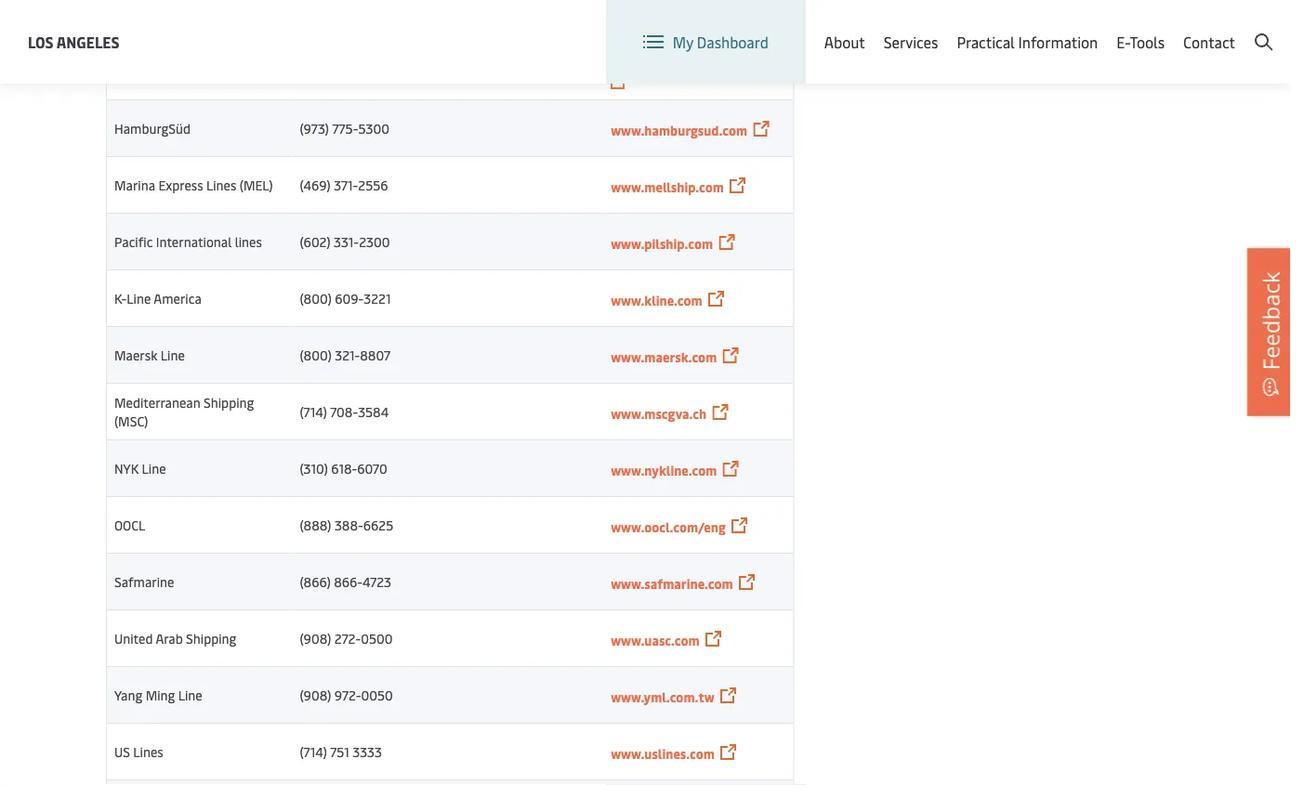 Task type: locate. For each thing, give the bounding box(es) containing it.
1 vertical spatial lines
[[133, 743, 163, 761]]

(msc)
[[114, 412, 148, 430]]

lines right us
[[133, 743, 163, 761]]

(800) for (800) 609-3221
[[300, 290, 332, 307]]

(714) for (714) 708-3584
[[300, 403, 327, 421]]

1 vertical spatial (908)
[[300, 687, 331, 704]]

my dashboard
[[673, 32, 769, 52]]

(714) 708-3584
[[300, 403, 389, 421]]

388-
[[335, 517, 363, 534]]

line right maersk
[[161, 346, 185, 364]]

www.mellship.com link
[[611, 178, 724, 196]]

global
[[967, 17, 1009, 37]]

(973)
[[300, 119, 329, 137]]

2 (714) from the top
[[300, 743, 327, 761]]

0 vertical spatial lines
[[206, 176, 237, 194]]

(800) left 321-
[[300, 346, 332, 364]]

www.nykline.com
[[611, 462, 717, 479]]

line for nyk
[[142, 460, 166, 478]]

yang
[[114, 687, 142, 704]]

(866) 866-4723
[[300, 573, 392, 591]]

global menu button
[[926, 0, 1070, 55]]

line
[[127, 290, 151, 307], [161, 346, 185, 364], [142, 460, 166, 478], [178, 687, 202, 704]]

0 vertical spatial (714)
[[300, 403, 327, 421]]

1 horizontal spatial lines
[[206, 176, 237, 194]]

618-
[[331, 460, 357, 478]]

switch
[[802, 17, 846, 37]]

marina
[[114, 176, 155, 194]]

www.uasc.com link
[[611, 632, 700, 650]]

los angeles
[[28, 32, 120, 52]]

(908) 972-0050
[[300, 687, 393, 704]]

shipping right arab
[[186, 630, 237, 648]]

line right ming
[[178, 687, 202, 704]]

(469)
[[300, 176, 331, 194]]

2556
[[358, 176, 388, 194]]

(714) left 708-
[[300, 403, 327, 421]]

account
[[1218, 17, 1273, 37]]

972-
[[335, 687, 361, 704]]

(310) 618-6070
[[300, 460, 388, 478]]

272-
[[335, 630, 361, 648]]

express
[[158, 176, 203, 194]]

www.nykline.com link
[[611, 462, 717, 479]]

866-
[[334, 573, 363, 591]]

(908) left 972-
[[300, 687, 331, 704]]

los angeles link
[[28, 30, 120, 53]]

0 vertical spatial shipping
[[204, 394, 254, 411]]

2 (800) from the top
[[300, 346, 332, 364]]

feedback
[[1256, 272, 1286, 371]]

www.chinashippingna.com
[[611, 52, 770, 69]]

8807
[[360, 346, 391, 364]]

dashboard
[[697, 32, 769, 52]]

(714) left 751
[[300, 743, 327, 761]]

(973) 775-5300
[[300, 119, 390, 137]]

contact button
[[1184, 0, 1236, 84]]

0 vertical spatial (908)
[[300, 630, 331, 648]]

shipping
[[204, 394, 254, 411], [186, 630, 237, 648]]

1 vertical spatial (714)
[[300, 743, 327, 761]]

pacific
[[114, 233, 153, 251]]

oocl
[[114, 517, 145, 534]]

shipping right the mediterranean
[[204, 394, 254, 411]]

331-
[[334, 233, 359, 251]]

k-line america
[[114, 290, 202, 307]]

1 (908) from the top
[[300, 630, 331, 648]]

arab
[[156, 630, 183, 648]]

www.oocl.com/eng
[[611, 518, 726, 536]]

line for k-
[[127, 290, 151, 307]]

line right nyk
[[142, 460, 166, 478]]

0 vertical spatial (800)
[[300, 290, 332, 307]]

(800)
[[300, 290, 332, 307], [300, 346, 332, 364]]

mediterranean shipping (msc)
[[114, 394, 254, 430]]

contact
[[1184, 32, 1236, 52]]

(714)
[[300, 403, 327, 421], [300, 743, 327, 761]]

1 (800) from the top
[[300, 290, 332, 307]]

(469) 371-2556
[[300, 176, 388, 194]]

united arab shipping
[[114, 630, 237, 648]]

www.hapag-lloyd.com link
[[611, 8, 745, 26]]

practical
[[957, 32, 1015, 52]]

2 (908) from the top
[[300, 687, 331, 704]]

feedback button
[[1248, 249, 1292, 416]]

line left "america"
[[127, 290, 151, 307]]

(800) for (800) 321-8807
[[300, 346, 332, 364]]

321-
[[335, 346, 360, 364]]

los
[[28, 32, 54, 52]]

1 vertical spatial (800)
[[300, 346, 332, 364]]

(908) left 272-
[[300, 630, 331, 648]]

www.oocl.com/eng link
[[611, 518, 726, 536]]

0 horizontal spatial lines
[[133, 743, 163, 761]]

(908)
[[300, 630, 331, 648], [300, 687, 331, 704]]

6625
[[363, 517, 394, 534]]

3333
[[353, 743, 382, 761]]

4723
[[363, 573, 392, 591]]

6070
[[357, 460, 388, 478]]

www.pilship.com link
[[611, 235, 713, 252]]

www.yml.com.tw link
[[611, 689, 715, 706]]

services
[[884, 32, 939, 52]]

lloyd.com
[[687, 8, 745, 26]]

/
[[1162, 17, 1168, 37]]

lines left (mel)
[[206, 176, 237, 194]]

(800) 609-3221
[[300, 290, 391, 307]]

(714) for (714) 751 3333
[[300, 743, 327, 761]]

maersk line
[[114, 346, 185, 364]]

information
[[1019, 32, 1098, 52]]

hamburgsüd
[[114, 119, 191, 137]]

www.safmarine.com
[[611, 575, 733, 593]]

1 (714) from the top
[[300, 403, 327, 421]]

k-
[[114, 290, 127, 307]]

yang ming line
[[114, 687, 202, 704]]

(800) left 609-
[[300, 290, 332, 307]]



Task type: vqa. For each thing, say whether or not it's contained in the screenshot.
the "opportunities"
no



Task type: describe. For each thing, give the bounding box(es) containing it.
609-
[[335, 290, 364, 307]]

www.mellship.com
[[611, 178, 724, 196]]

global menu
[[967, 17, 1051, 37]]

(602) 331-2300
[[300, 233, 390, 251]]

www.mscgva.ch link
[[611, 405, 707, 423]]

shipping inside the mediterranean shipping (msc)
[[204, 394, 254, 411]]

international
[[156, 233, 232, 251]]

practical information
[[957, 32, 1098, 52]]

(866)
[[300, 573, 331, 591]]

nyk
[[114, 460, 139, 478]]

my dashboard button
[[643, 0, 769, 84]]

www.uslines.com
[[611, 745, 715, 763]]

angeles
[[56, 32, 120, 52]]

www.hapag-lloyd.com
[[611, 8, 745, 26]]

0050
[[361, 687, 393, 704]]

www.maersk.com
[[611, 348, 717, 366]]

www.hamburgsud.com link
[[611, 121, 748, 139]]

marina express lines (mel)
[[114, 176, 273, 194]]

maersk
[[114, 346, 158, 364]]

ming
[[146, 687, 175, 704]]

(800) 321-8807
[[300, 346, 391, 364]]

tools
[[1130, 32, 1165, 52]]

lines
[[235, 233, 262, 251]]

www.safmarine.com link
[[611, 575, 733, 593]]

mediterranean
[[114, 394, 201, 411]]

3584
[[358, 403, 389, 421]]

(908) for (908) 972-0050
[[300, 687, 331, 704]]

line for maersk
[[161, 346, 185, 364]]

www.kline.com link
[[611, 292, 703, 309]]

www.uslines.com link
[[611, 745, 715, 763]]

my
[[673, 32, 694, 52]]

e-tools
[[1117, 32, 1165, 52]]

(714) 751 3333
[[300, 743, 382, 761]]

www.kline.com
[[611, 292, 703, 309]]

united
[[114, 630, 153, 648]]

e-tools button
[[1117, 0, 1165, 84]]

america
[[154, 290, 202, 307]]

us lines
[[114, 743, 163, 761]]

(908) 272-0500
[[300, 630, 393, 648]]

nyk line
[[114, 460, 166, 478]]

www.chinashippingna.com link
[[611, 52, 770, 69]]

1 vertical spatial shipping
[[186, 630, 237, 648]]

3221
[[364, 290, 391, 307]]

create
[[1172, 17, 1215, 37]]

(mel)
[[240, 176, 273, 194]]

775-
[[332, 119, 358, 137]]

login / create account link
[[1088, 0, 1273, 55]]

(310)
[[300, 460, 328, 478]]

(908) for (908) 272-0500
[[300, 630, 331, 648]]

751
[[330, 743, 349, 761]]

services button
[[884, 0, 939, 84]]

us
[[114, 743, 130, 761]]

(888) 388-6625
[[300, 517, 394, 534]]

switch location
[[802, 17, 907, 37]]

www.yml.com.tw
[[611, 689, 715, 706]]

www.hapag-
[[611, 8, 687, 26]]

pacific international lines
[[114, 233, 262, 251]]

371-
[[334, 176, 358, 194]]

location
[[850, 17, 907, 37]]

www.pilship.com
[[611, 235, 713, 252]]

e-
[[1117, 32, 1130, 52]]

www.uasc.com
[[611, 632, 700, 650]]

about button
[[825, 0, 866, 84]]

www.maersk.com link
[[611, 348, 717, 366]]

(602)
[[300, 233, 331, 251]]

5300
[[358, 119, 390, 137]]



